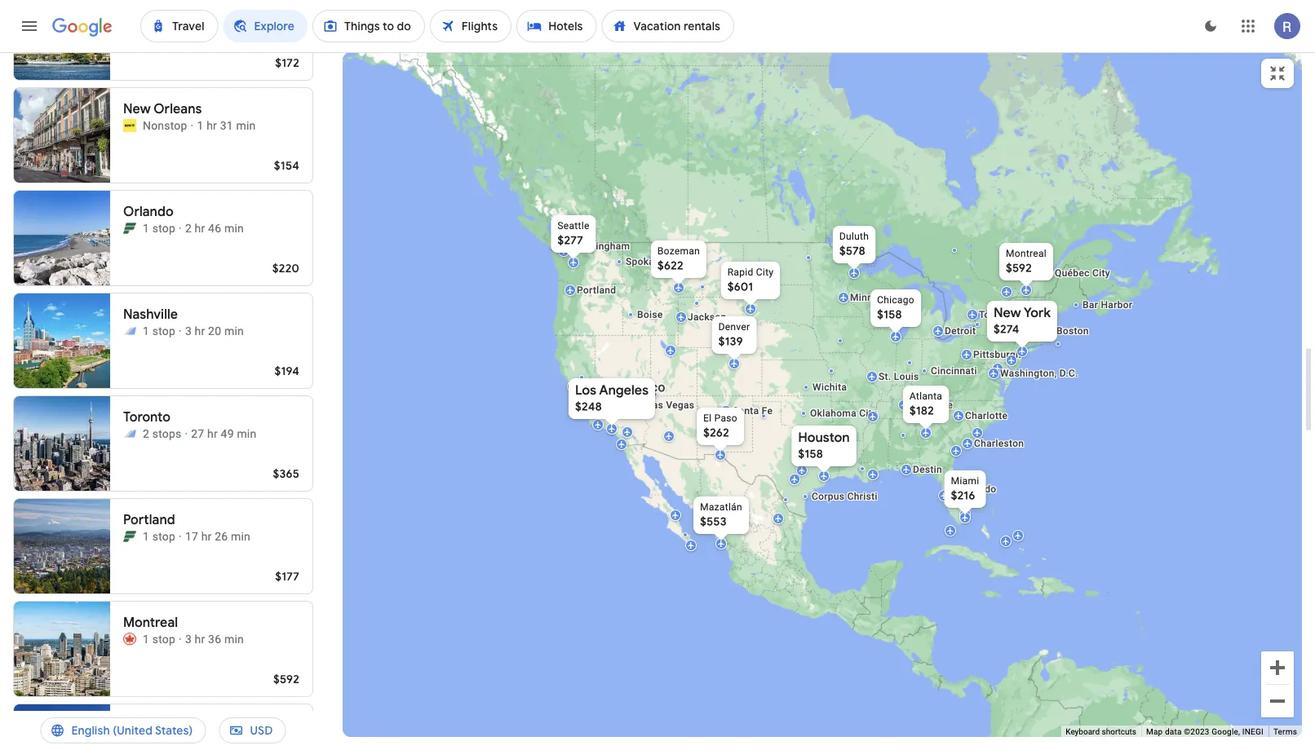 Task type: describe. For each thing, give the bounding box(es) containing it.
1 vertical spatial toronto
[[123, 409, 170, 426]]

2 stops
[[143, 427, 182, 441]]

miami
[[951, 476, 979, 487]]

bar harbor
[[1083, 299, 1133, 311]]

american and contour airlines image
[[123, 325, 136, 338]]

bozeman
[[658, 246, 700, 257]]

terms
[[1274, 727, 1297, 737]]

francisco
[[607, 380, 666, 395]]

3 for montreal
[[185, 633, 192, 646]]

1 stop for nashville
[[143, 324, 175, 338]]

2 for 2 stops
[[143, 427, 149, 441]]

bellingham
[[579, 241, 630, 252]]

$262
[[703, 426, 729, 441]]

québec city
[[1055, 268, 1110, 279]]

0 horizontal spatial orlando
[[123, 204, 174, 220]]

duluth
[[839, 231, 869, 242]]

stop for charleston
[[152, 736, 175, 749]]

change appearance image
[[1191, 7, 1230, 46]]

$365
[[273, 467, 299, 481]]

22
[[208, 736, 221, 749]]

usd button
[[219, 712, 286, 751]]

st. louis
[[879, 371, 919, 383]]

loading results progress bar
[[0, 52, 1315, 55]]

inegi
[[1243, 727, 1264, 737]]

$158 for chicago
[[877, 308, 902, 322]]

google,
[[1212, 727, 1240, 737]]

20
[[208, 324, 221, 338]]

boston
[[1057, 326, 1089, 337]]

49
[[221, 427, 234, 441]]

las
[[647, 400, 663, 411]]

3 hr 20 min
[[185, 324, 244, 338]]

578 US dollars text field
[[839, 244, 866, 259]]

new for new york $274
[[994, 305, 1021, 321]]

hr for portland
[[201, 530, 212, 543]]

hr for montreal
[[195, 633, 205, 646]]

0 vertical spatial 592 us dollars text field
[[1006, 261, 1032, 276]]

st.
[[879, 371, 891, 383]]

 image for new orleans
[[191, 117, 194, 134]]

$248
[[575, 400, 602, 414]]

english (united states) button
[[40, 712, 206, 751]]

spirit image
[[123, 119, 136, 132]]

chicago
[[877, 295, 915, 306]]

orlando inside map region
[[960, 484, 997, 495]]

mazatlán
[[700, 502, 742, 513]]

houston
[[798, 430, 850, 446]]

denver
[[719, 321, 750, 333]]

$601
[[728, 280, 753, 295]]

city for québec city
[[1093, 268, 1110, 279]]

182 US dollars text field
[[910, 404, 934, 419]]

view smaller map image
[[1268, 64, 1288, 83]]

158 US dollars text field
[[877, 308, 902, 322]]

toronto inside map region
[[979, 309, 1014, 321]]

new york $274
[[994, 305, 1051, 337]]

$216
[[951, 489, 975, 503]]

city for rapid city $601
[[756, 267, 774, 278]]

orleans
[[154, 101, 202, 117]]

stops
[[152, 427, 182, 441]]

139 US dollars text field
[[719, 335, 743, 349]]

1 for portland
[[143, 530, 149, 543]]

1 for montreal
[[143, 633, 149, 646]]

$277
[[558, 233, 583, 248]]

santa
[[733, 406, 759, 417]]

1 for charleston
[[143, 736, 149, 749]]

1 vertical spatial charleston
[[123, 718, 191, 734]]

san francisco
[[580, 380, 666, 395]]

$182
[[910, 404, 934, 419]]

1 vertical spatial portland
[[123, 512, 175, 529]]

corpus
[[812, 491, 845, 503]]

min for charleston
[[224, 736, 244, 749]]

keyboard shortcuts button
[[1066, 727, 1137, 738]]

houston $158
[[798, 430, 850, 462]]

nonstop
[[143, 119, 187, 132]]

$154
[[274, 158, 299, 173]]

min for portland
[[231, 530, 250, 543]]

keyboard
[[1066, 727, 1100, 737]]

274 US dollars text field
[[994, 322, 1020, 337]]

601 US dollars text field
[[728, 280, 753, 295]]

$578
[[839, 244, 866, 259]]

el paso $262
[[703, 413, 738, 441]]

$194
[[275, 364, 299, 379]]

27 hr 49 min
[[191, 427, 257, 441]]

atlanta
[[910, 391, 943, 402]]

san
[[580, 380, 603, 395]]

city for oklahoma city
[[859, 408, 877, 419]]

7
[[185, 736, 192, 749]]

stop for portland
[[152, 530, 175, 543]]

2 hr 46 min
[[185, 222, 244, 235]]

charlotte
[[965, 410, 1008, 422]]

santa fe
[[733, 406, 773, 417]]

rapid
[[728, 267, 754, 278]]

québec
[[1055, 268, 1090, 279]]

26
[[215, 530, 228, 543]]

1 stop for montreal
[[143, 633, 175, 646]]

flair airlines, frontier, spirit, and lynx air image
[[123, 428, 136, 441]]

d.c.
[[1060, 368, 1078, 379]]

27
[[191, 427, 204, 441]]

english
[[71, 724, 110, 738]]

248 US dollars text field
[[575, 400, 602, 414]]

min for nashville
[[224, 324, 244, 338]]

keyboard shortcuts
[[1066, 727, 1137, 737]]

spirit image
[[123, 736, 136, 749]]

365 US dollars text field
[[273, 467, 299, 481]]

220 US dollars text field
[[272, 261, 299, 276]]

$220
[[272, 261, 299, 276]]

1 hr 31 min
[[197, 119, 256, 132]]

17 hr 26 min
[[185, 530, 250, 543]]

corpus christi
[[812, 491, 878, 503]]

chicago $158
[[877, 295, 915, 322]]

air canada image
[[123, 633, 136, 646]]

charleston inside map region
[[974, 438, 1024, 450]]

stop for montreal
[[152, 633, 175, 646]]

paso
[[714, 413, 738, 424]]

new orleans
[[123, 101, 202, 117]]

172 US dollars text field
[[275, 55, 299, 70]]



Task type: vqa. For each thing, say whether or not it's contained in the screenshot.
10000
no



Task type: locate. For each thing, give the bounding box(es) containing it.
$158
[[877, 308, 902, 322], [798, 447, 823, 462]]

0 vertical spatial  image
[[191, 117, 194, 134]]

592 us dollars text field up the york
[[1006, 261, 1032, 276]]

1 horizontal spatial $592
[[1006, 261, 1032, 276]]

2 3 from the top
[[185, 633, 192, 646]]

min right 22
[[224, 736, 244, 749]]

washington, d.c.
[[1000, 368, 1078, 379]]

1 horizontal spatial 2
[[185, 222, 192, 235]]

1 stop right frontier icon
[[143, 530, 175, 543]]

mazatlán $553
[[700, 502, 742, 530]]

1 horizontal spatial portland
[[577, 285, 616, 296]]

1 3 from the top
[[185, 324, 192, 338]]

0 horizontal spatial nashville
[[123, 306, 178, 323]]

1 horizontal spatial  image
[[191, 117, 194, 134]]

1 1 stop from the top
[[143, 222, 175, 235]]

3 hr 36 min
[[185, 633, 244, 646]]

0 horizontal spatial portland
[[123, 512, 175, 529]]

0 vertical spatial new
[[123, 101, 151, 117]]

portland up frontier icon
[[123, 512, 175, 529]]

1 horizontal spatial charleston
[[974, 438, 1024, 450]]

17
[[185, 530, 198, 543]]

0 vertical spatial 2
[[185, 222, 192, 235]]

portland down bellingham
[[577, 285, 616, 296]]

1 horizontal spatial orlando
[[960, 484, 997, 495]]

bar
[[1083, 299, 1098, 311]]

las vegas
[[647, 400, 695, 411]]

$158 down chicago
[[877, 308, 902, 322]]

hr right 27
[[207, 427, 218, 441]]

washington,
[[1000, 368, 1057, 379]]

stop right "air canada" icon
[[152, 633, 175, 646]]

$592 up usd button
[[273, 672, 299, 687]]

0 horizontal spatial 592 us dollars text field
[[273, 672, 299, 687]]

usd
[[250, 724, 273, 738]]

3 for nashville
[[185, 324, 192, 338]]

portland inside map region
[[577, 285, 616, 296]]

christi
[[847, 491, 878, 503]]

data
[[1165, 727, 1182, 737]]

charleston down charlotte
[[974, 438, 1024, 450]]

stop left 7
[[152, 736, 175, 749]]

1 vertical spatial  image
[[185, 426, 188, 442]]

stop left 17
[[152, 530, 175, 543]]

fe
[[762, 406, 773, 417]]

3 left 36
[[185, 633, 192, 646]]

nashville inside map region
[[911, 400, 953, 411]]

$592
[[1006, 261, 1032, 276], [273, 672, 299, 687]]

pittsburgh
[[973, 349, 1021, 361]]

english (united states)
[[71, 724, 193, 738]]

2 horizontal spatial city
[[1093, 268, 1110, 279]]

min right 36
[[224, 633, 244, 646]]

194 US dollars text field
[[275, 364, 299, 379]]

el
[[703, 413, 712, 424]]

angeles
[[599, 382, 649, 399]]

3 stop from the top
[[152, 530, 175, 543]]

hr left the 20
[[195, 324, 205, 338]]

montreal for montreal $592
[[1006, 248, 1047, 259]]

toronto
[[979, 309, 1014, 321], [123, 409, 170, 426]]

1 horizontal spatial city
[[859, 408, 877, 419]]

177 US dollars text field
[[275, 570, 299, 584]]

frontier image
[[123, 222, 136, 235]]

0 vertical spatial nashville
[[123, 306, 178, 323]]

map
[[1146, 727, 1163, 737]]

5 stop from the top
[[152, 736, 175, 749]]

1 stop for portland
[[143, 530, 175, 543]]

$177
[[275, 570, 299, 584]]

seattle
[[558, 220, 590, 232]]

7 hr 22 min
[[185, 736, 244, 749]]

$158 for houston
[[798, 447, 823, 462]]

553 US dollars text field
[[700, 515, 727, 530]]

spokane
[[626, 256, 666, 268]]

main menu image
[[20, 16, 39, 36]]

622 US dollars text field
[[658, 259, 684, 273]]

277 US dollars text field
[[558, 233, 583, 248]]

1 stop right 'american and contour airlines' icon
[[143, 324, 175, 338]]

$139
[[719, 335, 743, 349]]

3 1 stop from the top
[[143, 530, 175, 543]]

154 US dollars text field
[[274, 158, 299, 173]]

0 horizontal spatial 2
[[143, 427, 149, 441]]

1 stop from the top
[[152, 222, 175, 235]]

map data ©2023 google, inegi
[[1146, 727, 1264, 737]]

new up spirit icon
[[123, 101, 151, 117]]

minneapolis
[[850, 292, 907, 304]]

1 horizontal spatial montreal
[[1006, 248, 1047, 259]]

stop right frontier image
[[152, 222, 175, 235]]

stop right 'american and contour airlines' icon
[[152, 324, 175, 338]]

0 vertical spatial 3
[[185, 324, 192, 338]]

min for montreal
[[224, 633, 244, 646]]

city right rapid
[[756, 267, 774, 278]]

jackson
[[688, 312, 727, 323]]

592 US dollars text field
[[1006, 261, 1032, 276], [273, 672, 299, 687]]

0 vertical spatial toronto
[[979, 309, 1014, 321]]

4 1 stop from the top
[[143, 633, 175, 646]]

262 US dollars text field
[[703, 426, 729, 441]]

charleston up spirit image
[[123, 718, 191, 734]]

2 stop from the top
[[152, 324, 175, 338]]

1 right spirit image
[[143, 736, 149, 749]]

36
[[208, 633, 221, 646]]

1 right 'american and contour airlines' icon
[[143, 324, 149, 338]]

cincinnati
[[931, 366, 977, 377]]

york
[[1024, 305, 1051, 321]]

 image right nonstop
[[191, 117, 194, 134]]

hr left 36
[[195, 633, 205, 646]]

montreal up "air canada" icon
[[123, 615, 178, 632]]

destin
[[913, 464, 942, 476]]

4 stop from the top
[[152, 633, 175, 646]]

0 horizontal spatial city
[[756, 267, 774, 278]]

 image for toronto
[[185, 426, 188, 442]]

stop for orlando
[[152, 222, 175, 235]]

1 stop left 7
[[143, 736, 175, 749]]

2 for 2 hr 46 min
[[185, 222, 192, 235]]

montreal
[[1006, 248, 1047, 259], [123, 615, 178, 632]]

0 vertical spatial $592
[[1006, 261, 1032, 276]]

1 vertical spatial 2
[[143, 427, 149, 441]]

31
[[220, 119, 233, 132]]

nashville up 'american and contour airlines' icon
[[123, 306, 178, 323]]

los
[[575, 382, 596, 399]]

new
[[123, 101, 151, 117], [994, 305, 1021, 321]]

toronto up 2 stops
[[123, 409, 170, 426]]

$622
[[658, 259, 684, 273]]

1 right frontier icon
[[143, 530, 149, 543]]

1 stop right "air canada" icon
[[143, 633, 175, 646]]

min right 26
[[231, 530, 250, 543]]

nashville down the "louis"
[[911, 400, 953, 411]]

1 horizontal spatial $158
[[877, 308, 902, 322]]

city right the oklahoma on the right bottom of page
[[859, 408, 877, 419]]

montreal up the york
[[1006, 248, 1047, 259]]

1 vertical spatial orlando
[[960, 484, 997, 495]]

$158 down houston
[[798, 447, 823, 462]]

min for orlando
[[224, 222, 244, 235]]

46
[[208, 222, 221, 235]]

orlando
[[123, 204, 174, 220], [960, 484, 997, 495]]

hr right 17
[[201, 530, 212, 543]]

1 vertical spatial 592 us dollars text field
[[273, 672, 299, 687]]

(united
[[113, 724, 153, 738]]

new up $274
[[994, 305, 1021, 321]]

0 horizontal spatial montreal
[[123, 615, 178, 632]]

map region
[[247, 0, 1315, 751]]

2 left 46
[[185, 222, 192, 235]]

0 vertical spatial portland
[[577, 285, 616, 296]]

wichita
[[813, 382, 847, 393]]

city inside rapid city $601
[[756, 267, 774, 278]]

$172 button
[[13, 0, 313, 81], [13, 0, 313, 81]]

$592 up the york
[[1006, 261, 1032, 276]]

1 vertical spatial $592
[[273, 672, 299, 687]]

 image
[[191, 117, 194, 134], [185, 426, 188, 442]]

terms link
[[1274, 727, 1297, 737]]

min right the 49
[[237, 427, 257, 441]]

1 stop for orlando
[[143, 222, 175, 235]]

1 stop for charleston
[[143, 736, 175, 749]]

1 right "air canada" icon
[[143, 633, 149, 646]]

min right 46
[[224, 222, 244, 235]]

seattle $277
[[558, 220, 590, 248]]

oklahoma
[[810, 408, 857, 419]]

$274
[[994, 322, 1020, 337]]

1 horizontal spatial nashville
[[911, 400, 953, 411]]

0 horizontal spatial new
[[123, 101, 151, 117]]

216 US dollars text field
[[951, 489, 975, 503]]

1 stop right frontier image
[[143, 222, 175, 235]]

0 vertical spatial $158
[[877, 308, 902, 322]]

stop for nashville
[[152, 324, 175, 338]]

©2023
[[1184, 727, 1210, 737]]

montreal inside map region
[[1006, 248, 1047, 259]]

rapid city $601
[[728, 267, 774, 295]]

montreal $592
[[1006, 248, 1047, 276]]

1 horizontal spatial toronto
[[979, 309, 1014, 321]]

stop
[[152, 222, 175, 235], [152, 324, 175, 338], [152, 530, 175, 543], [152, 633, 175, 646], [152, 736, 175, 749]]

min right 31
[[236, 119, 256, 132]]

592 us dollars text field up usd button
[[273, 672, 299, 687]]

los angeles $248
[[575, 382, 649, 414]]

1 vertical spatial new
[[994, 305, 1021, 321]]

$592 inside the montreal $592
[[1006, 261, 1032, 276]]

hr for nashville
[[195, 324, 205, 338]]

nashville
[[123, 306, 178, 323], [911, 400, 953, 411]]

new inside new york $274
[[994, 305, 1021, 321]]

0 vertical spatial charleston
[[974, 438, 1024, 450]]

$158 inside houston $158
[[798, 447, 823, 462]]

city
[[756, 267, 774, 278], [1093, 268, 1110, 279], [859, 408, 877, 419]]

new for new orleans
[[123, 101, 151, 117]]

1 horizontal spatial 592 us dollars text field
[[1006, 261, 1032, 276]]

vegas
[[666, 400, 695, 411]]

3 left the 20
[[185, 324, 192, 338]]

1 for orlando
[[143, 222, 149, 235]]

min right the 20
[[224, 324, 244, 338]]

hr left 31
[[207, 119, 217, 132]]

1 vertical spatial nashville
[[911, 400, 953, 411]]

$158 inside chicago $158
[[877, 308, 902, 322]]

shortcuts
[[1102, 727, 1137, 737]]

1 vertical spatial 3
[[185, 633, 192, 646]]

atlanta $182
[[910, 391, 943, 419]]

0 horizontal spatial  image
[[185, 426, 188, 442]]

hr left 46
[[195, 222, 205, 235]]

0 horizontal spatial $158
[[798, 447, 823, 462]]

hr for orlando
[[195, 222, 205, 235]]

0 vertical spatial orlando
[[123, 204, 174, 220]]

city right québec on the right top of the page
[[1093, 268, 1110, 279]]

 image left 27
[[185, 426, 188, 442]]

oklahoma city
[[810, 408, 877, 419]]

detroit
[[945, 326, 976, 337]]

1 for nashville
[[143, 324, 149, 338]]

0 vertical spatial montreal
[[1006, 248, 1047, 259]]

0 horizontal spatial toronto
[[123, 409, 170, 426]]

0 horizontal spatial charleston
[[123, 718, 191, 734]]

1 vertical spatial $158
[[798, 447, 823, 462]]

1 stop
[[143, 222, 175, 235], [143, 324, 175, 338], [143, 530, 175, 543], [143, 633, 175, 646], [143, 736, 175, 749]]

158 US dollars text field
[[798, 447, 823, 462]]

1 horizontal spatial new
[[994, 305, 1021, 321]]

0 horizontal spatial $592
[[273, 672, 299, 687]]

5 1 stop from the top
[[143, 736, 175, 749]]

hr right 7
[[195, 736, 205, 749]]

2 right flair airlines, frontier, spirit, and lynx air image at the bottom left
[[143, 427, 149, 441]]

1 vertical spatial montreal
[[123, 615, 178, 632]]

harbor
[[1101, 299, 1133, 311]]

toronto up $274
[[979, 309, 1014, 321]]

1 right frontier image
[[143, 222, 149, 235]]

$553
[[700, 515, 727, 530]]

bozeman $622
[[658, 246, 700, 273]]

2 1 stop from the top
[[143, 324, 175, 338]]

miami $216
[[951, 476, 979, 503]]

montreal for montreal
[[123, 615, 178, 632]]

states)
[[155, 724, 193, 738]]

louis
[[894, 371, 919, 383]]

hr for charleston
[[195, 736, 205, 749]]

1 left 31
[[197, 119, 204, 132]]

frontier image
[[123, 530, 136, 543]]



